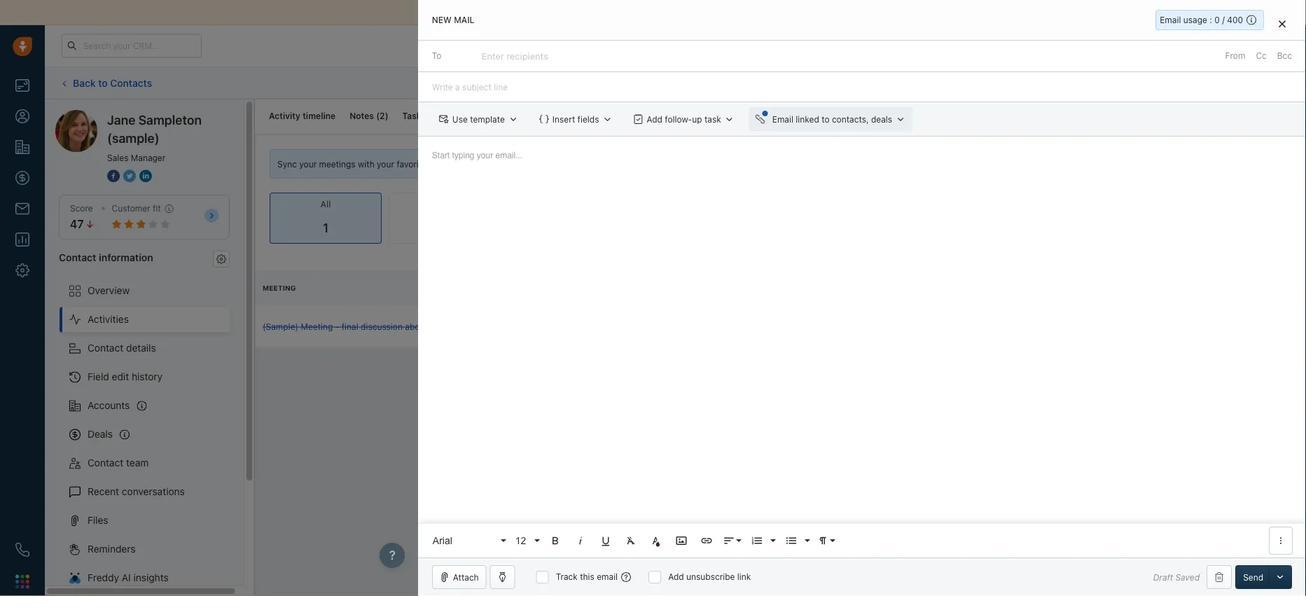 Task type: describe. For each thing, give the bounding box(es) containing it.
deal
[[446, 322, 462, 332]]

back to contacts
[[73, 77, 152, 89]]

4
[[1245, 34, 1250, 44]]

meetings
[[455, 111, 493, 121]]

you synced your google calendar with the crm. link
[[975, 75, 1254, 136]]

field edit history
[[88, 371, 163, 383]]

back to contacts link
[[59, 72, 153, 94]]

recent
[[88, 486, 119, 498]]

deals
[[88, 429, 113, 440]]

0
[[1215, 15, 1221, 25]]

clear formatting image
[[625, 535, 638, 547]]

Enter recipients text field
[[482, 45, 551, 67]]

facebook circled image
[[107, 168, 120, 183]]

what's new image
[[1205, 42, 1215, 52]]

zoom button
[[454, 156, 510, 172]]

Search your CRM... text field
[[62, 34, 202, 58]]

insights
[[133, 572, 169, 584]]

freshworks switcher image
[[15, 575, 29, 589]]

add unsubscribe link
[[669, 572, 751, 582]]

contact for contact details
[[88, 342, 124, 354]]

information
[[99, 251, 153, 263]]

bcc
[[1278, 51, 1293, 61]]

usage
[[1184, 15, 1208, 25]]

1 horizontal spatial meeting
[[301, 322, 333, 332]]

sync
[[278, 159, 297, 169]]

synced
[[1031, 99, 1060, 108]]

overview
[[88, 285, 130, 296]]

your inside you synced your google calendar with the crm. link
[[1062, 99, 1080, 108]]

to inside button
[[822, 114, 830, 124]]

mail
[[454, 15, 475, 25]]

bold (⌘b) image
[[549, 535, 562, 547]]

jane sampleton (sample)
[[107, 112, 202, 145]]

apps
[[429, 159, 448, 169]]

(sample) meeting - final discussion about the deal link
[[263, 321, 462, 333]]

team
[[126, 457, 149, 469]]

new mail
[[432, 15, 475, 25]]

final
[[342, 322, 359, 332]]

attach button
[[432, 566, 487, 589]]

track this email
[[556, 572, 618, 582]]

phone image
[[15, 543, 29, 557]]

up
[[693, 114, 703, 124]]

arial
[[433, 535, 453, 546]]

insert fields button
[[532, 107, 620, 131]]

tasks
[[403, 111, 426, 121]]

add for add follow-up task
[[647, 114, 663, 124]]

with inside you synced your google calendar with the crm. link
[[1150, 99, 1167, 108]]

send button
[[1236, 566, 1272, 589]]

insert link (⌘k) image
[[701, 535, 713, 547]]

link
[[738, 572, 751, 582]]

1 vertical spatial 1
[[323, 220, 329, 236]]

this
[[580, 572, 595, 582]]

tasks ( 2 )
[[403, 111, 441, 121]]

task
[[705, 114, 722, 124]]

contacts
[[110, 77, 152, 89]]

notes ( 2 )
[[350, 111, 389, 121]]

linked
[[796, 114, 820, 124]]

about
[[405, 322, 428, 332]]

/
[[1223, 15, 1226, 25]]

draft saved
[[1154, 572, 1201, 582]]

email
[[597, 572, 618, 582]]

notes
[[350, 111, 374, 121]]

underline (⌘u) image
[[600, 535, 612, 547]]

history
[[132, 371, 163, 383]]

sampleton
[[139, 112, 202, 127]]

4 link
[[1232, 32, 1254, 56]]

application containing arial
[[418, 137, 1307, 558]]

fields
[[578, 114, 599, 124]]

(sample)
[[107, 130, 160, 145]]

twitter circled image
[[123, 168, 136, 183]]

12
[[516, 535, 527, 546]]

recent conversations
[[88, 486, 185, 498]]

field
[[88, 371, 109, 383]]

meetings
[[319, 159, 356, 169]]

unordered list image
[[785, 535, 798, 547]]

timeline
[[303, 111, 336, 121]]

italic (⌘i) image
[[575, 535, 587, 547]]

unsubscribe
[[687, 572, 735, 582]]

back
[[73, 77, 96, 89]]

sync your meetings with your favorite apps
[[278, 159, 448, 169]]

sales manager
[[107, 153, 166, 163]]

contact information
[[59, 251, 153, 263]]

mng settings image
[[217, 254, 226, 264]]

add for add unsubscribe link
[[669, 572, 684, 582]]

400
[[1228, 15, 1244, 25]]

google
[[1082, 99, 1110, 108]]

linkedin circled image
[[139, 168, 152, 183]]

crm.
[[1185, 99, 1206, 108]]

12 button
[[511, 527, 542, 555]]

(sample) meeting - final discussion about the deal
[[263, 322, 462, 332]]

use template
[[453, 114, 505, 124]]

custom
[[580, 111, 611, 121]]

0 horizontal spatial your
[[299, 159, 317, 169]]

sales
[[107, 153, 129, 163]]

deals
[[872, 114, 893, 124]]

contact for contact information
[[59, 251, 96, 263]]

) for meetings ( 1 )
[[503, 111, 506, 121]]

dialog containing arial
[[418, 0, 1307, 596]]



Task type: locate. For each thing, give the bounding box(es) containing it.
paragraph format image
[[817, 535, 830, 547]]

) for tasks ( 2 )
[[437, 111, 441, 121]]

1 horizontal spatial )
[[437, 111, 441, 121]]

1 vertical spatial the
[[430, 322, 443, 332]]

0 horizontal spatial )
[[385, 111, 389, 121]]

the for deal
[[430, 322, 443, 332]]

more misc image
[[1275, 535, 1288, 547]]

application
[[418, 137, 1307, 558]]

( right notes
[[376, 111, 380, 121]]

saved
[[1176, 572, 1201, 582]]

from
[[1226, 51, 1246, 61]]

2 horizontal spatial your
[[1062, 99, 1080, 108]]

create custom sales activity link
[[535, 111, 667, 121]]

all
[[321, 199, 331, 209]]

ordered list image
[[751, 535, 764, 547]]

the inside you synced your google calendar with the crm. link
[[1169, 99, 1182, 108]]

0 vertical spatial add
[[647, 114, 663, 124]]

2 for tasks ( 2 )
[[432, 111, 437, 121]]

customer fit
[[112, 204, 161, 213]]

with right meetings
[[358, 159, 375, 169]]

1 horizontal spatial your
[[377, 159, 395, 169]]

phone element
[[8, 536, 36, 564]]

your left favorite
[[377, 159, 395, 169]]

accounts
[[88, 400, 130, 411]]

1 vertical spatial meeting
[[301, 322, 333, 332]]

email linked to contacts, deals
[[773, 114, 893, 124]]

1 right meetings
[[498, 111, 503, 121]]

1 vertical spatial email
[[773, 114, 794, 124]]

1 horizontal spatial to
[[822, 114, 830, 124]]

dialog
[[418, 0, 1307, 596]]

3 ( from the left
[[495, 111, 498, 121]]

track
[[556, 572, 578, 582]]

email left usage
[[1161, 15, 1182, 25]]

contacts,
[[832, 114, 869, 124]]

insert
[[553, 114, 576, 124]]

add
[[647, 114, 663, 124], [669, 572, 684, 582]]

1 horizontal spatial email
[[1161, 15, 1182, 25]]

2 ) from the left
[[437, 111, 441, 121]]

activities
[[88, 314, 129, 325]]

contact
[[59, 251, 96, 263], [88, 342, 124, 354], [88, 457, 124, 469]]

0 vertical spatial with
[[1150, 99, 1167, 108]]

conversations
[[122, 486, 185, 498]]

meeting left -
[[301, 322, 333, 332]]

( for notes
[[376, 111, 380, 121]]

customer
[[112, 204, 150, 213]]

the left deal
[[430, 322, 443, 332]]

email usage : 0 / 400
[[1161, 15, 1244, 25]]

( right meetings
[[495, 111, 498, 121]]

email for email usage : 0 / 400
[[1161, 15, 1182, 25]]

1 vertical spatial contact
[[88, 342, 124, 354]]

0 horizontal spatial to
[[98, 77, 108, 89]]

0 vertical spatial contact
[[59, 251, 96, 263]]

reminders
[[88, 543, 136, 555]]

meeting up (sample)
[[263, 284, 296, 292]]

2 horizontal spatial (
[[495, 111, 498, 121]]

meeting
[[263, 284, 296, 292], [301, 322, 333, 332]]

your left google
[[1062, 99, 1080, 108]]

meetings ( 1 )
[[455, 111, 506, 121]]

contact for contact team
[[88, 457, 124, 469]]

1 vertical spatial with
[[358, 159, 375, 169]]

0 horizontal spatial email
[[773, 114, 794, 124]]

discussion
[[361, 322, 403, 332]]

1 horizontal spatial (
[[428, 111, 432, 121]]

to right back on the top left of page
[[98, 77, 108, 89]]

use
[[453, 114, 468, 124]]

1 horizontal spatial 2
[[432, 111, 437, 121]]

0 vertical spatial to
[[98, 77, 108, 89]]

the inside (sample) meeting - final discussion about the deal link
[[430, 322, 443, 332]]

0 vertical spatial 1
[[498, 111, 503, 121]]

text color image
[[650, 535, 663, 547]]

1 vertical spatial to
[[822, 114, 830, 124]]

2 for notes ( 2 )
[[380, 111, 385, 121]]

create
[[550, 111, 578, 121]]

0 horizontal spatial 1
[[323, 220, 329, 236]]

1 vertical spatial add
[[669, 572, 684, 582]]

2 vertical spatial contact
[[88, 457, 124, 469]]

you
[[1014, 99, 1029, 108]]

send
[[1244, 573, 1264, 582]]

create custom sales activity
[[550, 111, 667, 121]]

0 vertical spatial the
[[1169, 99, 1182, 108]]

attach
[[453, 573, 479, 582]]

sales
[[613, 111, 634, 121]]

)
[[385, 111, 389, 121], [437, 111, 441, 121], [503, 111, 506, 121]]

to right linked
[[822, 114, 830, 124]]

align image
[[723, 535, 736, 547]]

contact details
[[88, 342, 156, 354]]

2
[[380, 111, 385, 121], [432, 111, 437, 121]]

email
[[1161, 15, 1182, 25], [773, 114, 794, 124]]

(sample)
[[263, 322, 299, 332]]

0 vertical spatial email
[[1161, 15, 1182, 25]]

2 horizontal spatial )
[[503, 111, 506, 121]]

Write a subject line text field
[[418, 72, 1307, 102]]

add left unsubscribe
[[669, 572, 684, 582]]

freddy ai insights
[[88, 572, 169, 584]]

email left linked
[[773, 114, 794, 124]]

2 ( from the left
[[428, 111, 432, 121]]

insert image (⌘p) image
[[675, 535, 688, 547]]

new
[[432, 15, 452, 25]]

the for crm.
[[1169, 99, 1182, 108]]

ai
[[122, 572, 131, 584]]

email for email linked to contacts, deals
[[773, 114, 794, 124]]

(
[[376, 111, 380, 121], [428, 111, 432, 121], [495, 111, 498, 121]]

add follow-up task
[[647, 114, 722, 124]]

contact team
[[88, 457, 149, 469]]

details
[[126, 342, 156, 354]]

1 horizontal spatial add
[[669, 572, 684, 582]]

fit
[[153, 204, 161, 213]]

1 horizontal spatial 1
[[498, 111, 503, 121]]

1 down all
[[323, 220, 329, 236]]

:
[[1210, 15, 1213, 25]]

0 horizontal spatial the
[[430, 322, 443, 332]]

to
[[432, 51, 442, 61]]

2 right "tasks"
[[432, 111, 437, 121]]

( right "tasks"
[[428, 111, 432, 121]]

0 horizontal spatial with
[[358, 159, 375, 169]]

favorite
[[397, 159, 427, 169]]

contact down activities
[[88, 342, 124, 354]]

( for meetings
[[495, 111, 498, 121]]

with right calendar
[[1150, 99, 1167, 108]]

0 horizontal spatial (
[[376, 111, 380, 121]]

your right sync
[[299, 159, 317, 169]]

1 2 from the left
[[380, 111, 385, 121]]

2 right notes
[[380, 111, 385, 121]]

insert fields
[[553, 114, 599, 124]]

3 ) from the left
[[503, 111, 506, 121]]

0 horizontal spatial 2
[[380, 111, 385, 121]]

contact up recent
[[88, 457, 124, 469]]

) right notes
[[385, 111, 389, 121]]

with
[[1150, 99, 1167, 108], [358, 159, 375, 169]]

the left crm.
[[1169, 99, 1182, 108]]

zoom
[[479, 159, 501, 169]]

freddy
[[88, 572, 119, 584]]

email inside email linked to contacts, deals button
[[773, 114, 794, 124]]

1 horizontal spatial the
[[1169, 99, 1182, 108]]

contact down 47
[[59, 251, 96, 263]]

) right meetings
[[503, 111, 506, 121]]

-
[[335, 322, 339, 332]]

you synced your google calendar with the crm.
[[1014, 99, 1206, 108]]

1 horizontal spatial with
[[1150, 99, 1167, 108]]

1 ) from the left
[[385, 111, 389, 121]]

draft
[[1154, 572, 1174, 582]]

) for notes ( 2 )
[[385, 111, 389, 121]]

arial button
[[428, 527, 508, 555]]

activity timeline
[[269, 111, 336, 121]]

1 ( from the left
[[376, 111, 380, 121]]

to
[[98, 77, 108, 89], [822, 114, 830, 124]]

cc
[[1257, 51, 1267, 61]]

template
[[470, 114, 505, 124]]

( for tasks
[[428, 111, 432, 121]]

calendar
[[1113, 99, 1148, 108]]

files
[[88, 515, 108, 526]]

2 2 from the left
[[432, 111, 437, 121]]

close image
[[1280, 20, 1287, 28]]

) left "use"
[[437, 111, 441, 121]]

the
[[1169, 99, 1182, 108], [430, 322, 443, 332]]

edit
[[112, 371, 129, 383]]

0 horizontal spatial meeting
[[263, 284, 296, 292]]

send email image
[[1168, 40, 1178, 52]]

0 vertical spatial meeting
[[263, 284, 296, 292]]

email linked to contacts, deals button
[[749, 107, 913, 131]]

0 horizontal spatial add
[[647, 114, 663, 124]]

manager
[[131, 153, 166, 163]]

add left follow-
[[647, 114, 663, 124]]



Task type: vqa. For each thing, say whether or not it's contained in the screenshot.
the management for Quote
no



